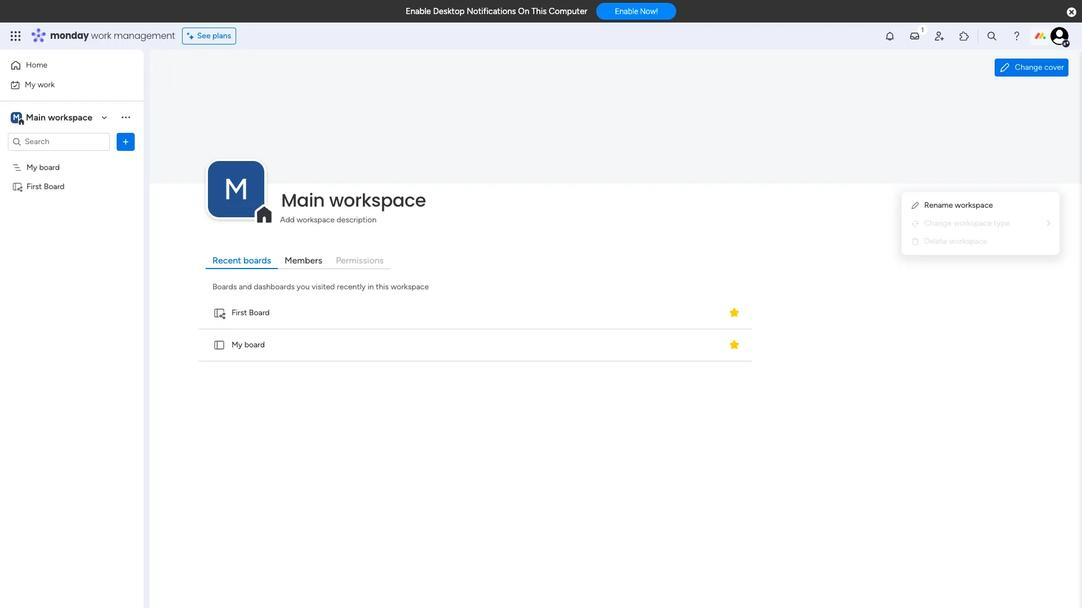 Task type: describe. For each thing, give the bounding box(es) containing it.
1 horizontal spatial main workspace
[[281, 187, 426, 213]]

now!
[[640, 7, 658, 16]]

see
[[197, 31, 211, 41]]

remove from favorites image
[[729, 339, 740, 351]]

workspace inside delete workspace menu item
[[949, 237, 988, 246]]

this
[[376, 282, 389, 292]]

change workspace type
[[924, 219, 1010, 228]]

this
[[532, 6, 547, 16]]

0 vertical spatial first board
[[26, 182, 65, 191]]

delete workspace menu item
[[911, 235, 1051, 249]]

0 horizontal spatial first
[[26, 182, 42, 191]]

add workspace description
[[280, 215, 377, 225]]

list box containing my board
[[0, 156, 144, 348]]

desktop
[[433, 6, 465, 16]]

monday
[[50, 29, 89, 42]]

change for change workspace type
[[924, 219, 952, 228]]

change workspace type menu item
[[911, 217, 1051, 231]]

my inside quick search results list box
[[232, 341, 243, 350]]

quick search results list box
[[196, 297, 756, 362]]

workspace image
[[208, 161, 264, 217]]

workspace options image
[[120, 112, 131, 123]]

workspace inside workspace selection element
[[48, 112, 92, 123]]

inbox image
[[909, 30, 921, 42]]

my work button
[[7, 76, 121, 94]]

description
[[337, 215, 377, 225]]

my inside button
[[25, 80, 36, 89]]

workspace right this
[[391, 282, 429, 292]]

boards and dashboards you visited recently in this workspace
[[213, 282, 429, 292]]

workspace selection element
[[11, 111, 94, 125]]

list arrow image
[[1047, 220, 1051, 228]]

monday work management
[[50, 29, 175, 42]]

0 vertical spatial board
[[44, 182, 65, 191]]

m for workspace icon
[[13, 112, 20, 122]]

enable desktop notifications on this computer
[[406, 6, 587, 16]]

options image
[[120, 136, 131, 147]]

see plans button
[[182, 28, 236, 45]]

workspace inside change workspace type menu item
[[954, 219, 992, 228]]

computer
[[549, 6, 587, 16]]

rename
[[924, 201, 953, 210]]

my work
[[25, 80, 55, 89]]

my board link
[[196, 330, 755, 362]]

first board inside quick search results list box
[[232, 308, 270, 318]]

first board link
[[196, 297, 755, 330]]

in
[[368, 282, 374, 292]]

type
[[994, 219, 1010, 228]]

workspace up description
[[329, 187, 426, 213]]

board inside my board link
[[244, 341, 265, 350]]

1 image
[[918, 23, 928, 36]]

first inside quick search results list box
[[232, 308, 247, 318]]

shareable board image inside first board link
[[213, 307, 225, 319]]

main workspace inside workspace selection element
[[26, 112, 92, 123]]

board inside quick search results list box
[[249, 308, 270, 318]]

enable now! button
[[597, 3, 677, 20]]

you
[[297, 282, 310, 292]]

add
[[280, 215, 295, 225]]



Task type: locate. For each thing, give the bounding box(es) containing it.
1 vertical spatial board
[[244, 341, 265, 350]]

rename workspace image
[[911, 201, 920, 210]]

1 vertical spatial board
[[249, 308, 270, 318]]

0 vertical spatial my board
[[26, 163, 60, 172]]

1 vertical spatial my
[[26, 163, 37, 172]]

my right public board image
[[232, 341, 243, 350]]

main up add
[[281, 187, 325, 213]]

shareable board image
[[12, 181, 23, 192], [213, 307, 225, 319]]

first
[[26, 182, 42, 191], [232, 308, 247, 318]]

0 horizontal spatial main workspace
[[26, 112, 92, 123]]

1 vertical spatial main workspace
[[281, 187, 426, 213]]

workspace down the 'change workspace type'
[[949, 237, 988, 246]]

1 vertical spatial change
[[924, 219, 952, 228]]

invite members image
[[934, 30, 945, 42]]

delete workspace image
[[911, 237, 920, 246]]

0 horizontal spatial shareable board image
[[12, 181, 23, 192]]

board down search in workspace field
[[44, 182, 65, 191]]

0 vertical spatial main
[[26, 112, 46, 123]]

home button
[[7, 56, 121, 74]]

m
[[13, 112, 20, 122], [224, 172, 249, 207]]

enable for enable now!
[[615, 7, 638, 16]]

first down and
[[232, 308, 247, 318]]

board right public board image
[[244, 341, 265, 350]]

visited
[[312, 282, 335, 292]]

workspace right add
[[297, 215, 335, 225]]

main workspace
[[26, 112, 92, 123], [281, 187, 426, 213]]

workspace up search in workspace field
[[48, 112, 92, 123]]

my board down search in workspace field
[[26, 163, 60, 172]]

m inside workspace image
[[224, 172, 249, 207]]

change cover button
[[995, 59, 1069, 77]]

0 vertical spatial main workspace
[[26, 112, 92, 123]]

list box
[[0, 156, 144, 348]]

first board down and
[[232, 308, 270, 318]]

select product image
[[10, 30, 21, 42]]

notifications
[[467, 6, 516, 16]]

enable for enable desktop notifications on this computer
[[406, 6, 431, 16]]

1 horizontal spatial shareable board image
[[213, 307, 225, 319]]

1 horizontal spatial my board
[[232, 341, 265, 350]]

workspace
[[48, 112, 92, 123], [329, 187, 426, 213], [955, 201, 993, 210], [297, 215, 335, 225], [954, 219, 992, 228], [949, 237, 988, 246], [391, 282, 429, 292]]

first board
[[26, 182, 65, 191], [232, 308, 270, 318]]

boards
[[213, 282, 237, 292]]

change cover
[[1015, 63, 1064, 72]]

1 horizontal spatial board
[[249, 308, 270, 318]]

notifications image
[[884, 30, 896, 42]]

my
[[25, 80, 36, 89], [26, 163, 37, 172], [232, 341, 243, 350]]

change left cover
[[1015, 63, 1043, 72]]

change workspace type image
[[911, 219, 920, 228]]

my board inside quick search results list box
[[232, 341, 265, 350]]

1 vertical spatial shareable board image
[[213, 307, 225, 319]]

first down search in workspace field
[[26, 182, 42, 191]]

recent boards
[[213, 255, 271, 266]]

0 vertical spatial m
[[13, 112, 20, 122]]

0 horizontal spatial main
[[26, 112, 46, 123]]

search everything image
[[986, 30, 998, 42]]

board down and
[[249, 308, 270, 318]]

delete workspace
[[924, 237, 988, 246]]

1 vertical spatial main
[[281, 187, 325, 213]]

Main workspace field
[[278, 187, 1037, 213]]

board
[[39, 163, 60, 172], [244, 341, 265, 350]]

management
[[114, 29, 175, 42]]

1 horizontal spatial board
[[244, 341, 265, 350]]

1 vertical spatial m
[[224, 172, 249, 207]]

change down rename
[[924, 219, 952, 228]]

workspace image
[[11, 111, 22, 124]]

m button
[[208, 161, 264, 217]]

workspace up the 'change workspace type'
[[955, 201, 993, 210]]

see plans
[[197, 31, 231, 41]]

remove from favorites image
[[729, 307, 740, 319]]

0 horizontal spatial work
[[38, 80, 55, 89]]

1 horizontal spatial m
[[224, 172, 249, 207]]

0 horizontal spatial board
[[39, 163, 60, 172]]

work
[[91, 29, 111, 42], [38, 80, 55, 89]]

board down search in workspace field
[[39, 163, 60, 172]]

main workspace up description
[[281, 187, 426, 213]]

first board down search in workspace field
[[26, 182, 65, 191]]

change inside button
[[1015, 63, 1043, 72]]

1 vertical spatial work
[[38, 80, 55, 89]]

enable left now!
[[615, 7, 638, 16]]

cover
[[1045, 63, 1064, 72]]

1 vertical spatial first board
[[232, 308, 270, 318]]

0 vertical spatial change
[[1015, 63, 1043, 72]]

enable left desktop
[[406, 6, 431, 16]]

0 vertical spatial shareable board image
[[12, 181, 23, 192]]

main inside workspace selection element
[[26, 112, 46, 123]]

delete
[[924, 237, 948, 246]]

work for monday
[[91, 29, 111, 42]]

rename workspace
[[924, 201, 993, 210]]

Search in workspace field
[[24, 135, 94, 148]]

work inside button
[[38, 80, 55, 89]]

my down home on the left of page
[[25, 80, 36, 89]]

m for workspace image
[[224, 172, 249, 207]]

0 horizontal spatial first board
[[26, 182, 65, 191]]

main
[[26, 112, 46, 123], [281, 187, 325, 213]]

work down home on the left of page
[[38, 80, 55, 89]]

0 horizontal spatial enable
[[406, 6, 431, 16]]

1 horizontal spatial change
[[1015, 63, 1043, 72]]

1 horizontal spatial first
[[232, 308, 247, 318]]

2 vertical spatial my
[[232, 341, 243, 350]]

1 horizontal spatial enable
[[615, 7, 638, 16]]

apps image
[[959, 30, 970, 42]]

main workspace up search in workspace field
[[26, 112, 92, 123]]

on
[[518, 6, 529, 16]]

enable
[[406, 6, 431, 16], [615, 7, 638, 16]]

0 horizontal spatial change
[[924, 219, 952, 228]]

board
[[44, 182, 65, 191], [249, 308, 270, 318]]

enable now!
[[615, 7, 658, 16]]

0 horizontal spatial m
[[13, 112, 20, 122]]

change
[[1015, 63, 1043, 72], [924, 219, 952, 228]]

0 horizontal spatial my board
[[26, 163, 60, 172]]

my board
[[26, 163, 60, 172], [232, 341, 265, 350]]

change inside menu item
[[924, 219, 952, 228]]

my down search in workspace field
[[26, 163, 37, 172]]

1 horizontal spatial main
[[281, 187, 325, 213]]

jacob simon image
[[1051, 27, 1069, 45]]

home
[[26, 60, 47, 70]]

help image
[[1011, 30, 1023, 42]]

enable inside button
[[615, 7, 638, 16]]

dapulse close image
[[1067, 7, 1077, 18]]

1 horizontal spatial first board
[[232, 308, 270, 318]]

0 vertical spatial first
[[26, 182, 42, 191]]

option
[[0, 157, 144, 160]]

0 vertical spatial my
[[25, 80, 36, 89]]

0 vertical spatial board
[[39, 163, 60, 172]]

1 vertical spatial my board
[[232, 341, 265, 350]]

change for change cover
[[1015, 63, 1043, 72]]

workspace up delete workspace menu item
[[954, 219, 992, 228]]

boards
[[244, 255, 271, 266]]

plans
[[213, 31, 231, 41]]

board inside list box
[[39, 163, 60, 172]]

work for my
[[38, 80, 55, 89]]

main right workspace icon
[[26, 112, 46, 123]]

members
[[285, 255, 322, 266]]

m inside workspace icon
[[13, 112, 20, 122]]

and
[[239, 282, 252, 292]]

dashboards
[[254, 282, 295, 292]]

work right monday
[[91, 29, 111, 42]]

1 vertical spatial first
[[232, 308, 247, 318]]

recent
[[213, 255, 241, 266]]

1 horizontal spatial work
[[91, 29, 111, 42]]

permissions
[[336, 255, 384, 266]]

my board right public board image
[[232, 341, 265, 350]]

recently
[[337, 282, 366, 292]]

public board image
[[213, 339, 225, 352]]

0 horizontal spatial board
[[44, 182, 65, 191]]

0 vertical spatial work
[[91, 29, 111, 42]]



Task type: vqa. For each thing, say whether or not it's contained in the screenshot.
THE CLOSE RECENTLY VISITED image at top left
no



